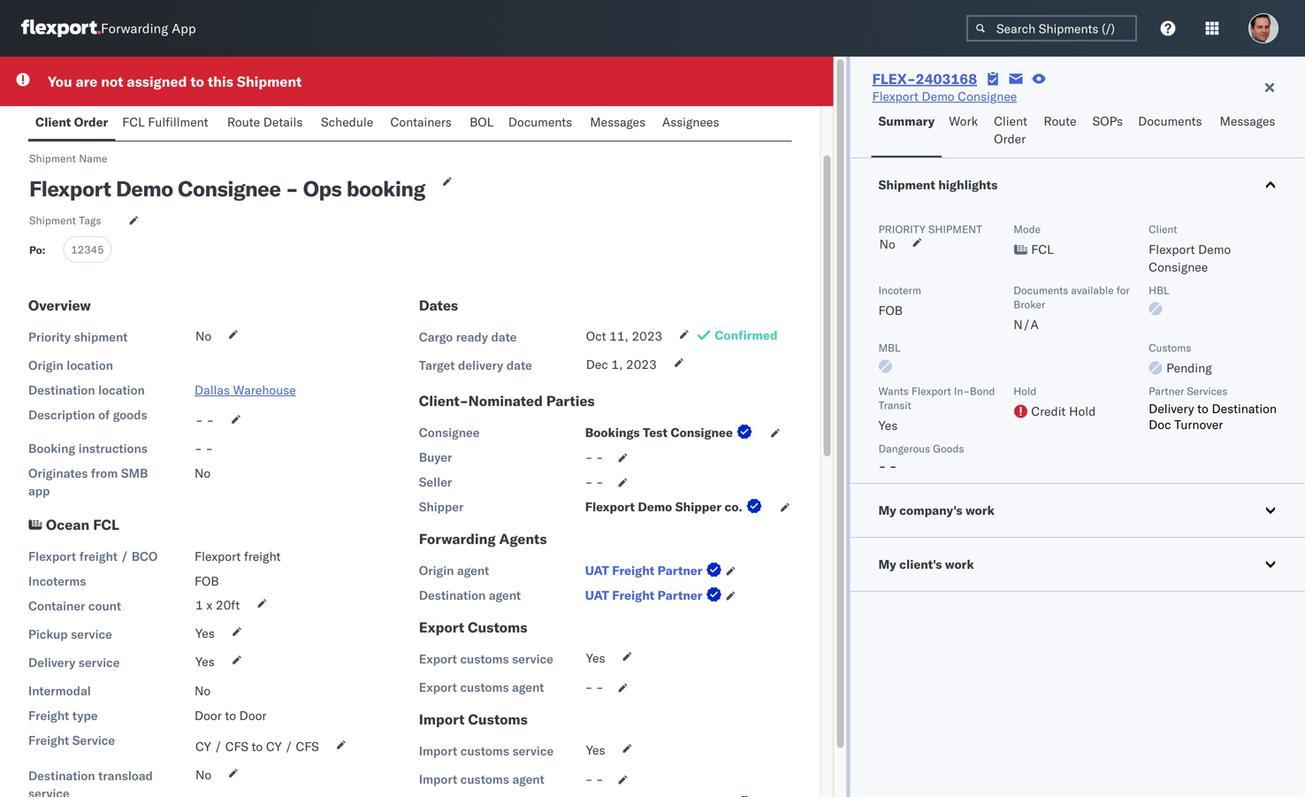 Task type: vqa. For each thing, say whether or not it's contained in the screenshot.


Task type: describe. For each thing, give the bounding box(es) containing it.
flexport freight / bco
[[28, 548, 158, 564]]

bol
[[470, 114, 494, 130]]

parties
[[547, 392, 595, 410]]

containers button
[[383, 106, 463, 141]]

confirmed
[[715, 327, 778, 343]]

yes inside wants flexport in-bond transit yes
[[879, 418, 898, 433]]

1 horizontal spatial hold
[[1070, 403, 1096, 419]]

documents inside the documents available for broker n/a
[[1014, 284, 1069, 297]]

import customs service
[[419, 743, 554, 759]]

agent down export customs service
[[512, 679, 544, 695]]

warehouse
[[233, 382, 296, 398]]

destination for destination transload service
[[28, 768, 95, 783]]

app
[[28, 483, 50, 499]]

sops button
[[1086, 105, 1132, 157]]

location for origin location
[[67, 357, 113, 373]]

po
[[29, 243, 42, 257]]

flexport for flexport demo consignee
[[873, 88, 919, 104]]

customs for export customs service
[[460, 651, 509, 667]]

overview
[[28, 296, 91, 314]]

1 horizontal spatial client order button
[[987, 105, 1037, 157]]

dallas warehouse
[[195, 382, 296, 398]]

1 vertical spatial delivery
[[28, 655, 75, 670]]

1 horizontal spatial priority
[[879, 222, 926, 236]]

origin agent
[[419, 563, 489, 578]]

import for import customs
[[419, 710, 465, 728]]

highlights
[[939, 177, 998, 192]]

0 vertical spatial customs
[[1149, 341, 1192, 354]]

shipment highlights button
[[851, 158, 1306, 211]]

0 horizontal spatial priority
[[28, 329, 71, 345]]

to left this at left top
[[191, 73, 204, 90]]

import customs agent
[[419, 771, 545, 787]]

dec 1, 2023
[[586, 357, 657, 372]]

partner services delivery to destination doc turnover
[[1149, 384, 1277, 432]]

1 horizontal spatial documents button
[[1132, 105, 1213, 157]]

- - for export customs agent
[[585, 679, 604, 695]]

ocean
[[46, 516, 90, 533]]

fulfillment
[[148, 114, 208, 130]]

1 shipper from the left
[[419, 499, 464, 514]]

export customs
[[419, 618, 528, 636]]

agents
[[499, 530, 547, 548]]

forwarding for forwarding app
[[101, 20, 168, 37]]

0 horizontal spatial /
[[121, 548, 128, 564]]

shipment for shipment name
[[29, 152, 76, 165]]

import for import customs agent
[[419, 771, 458, 787]]

count
[[88, 598, 121, 614]]

- - for buyer
[[585, 449, 604, 465]]

target delivery date
[[419, 357, 532, 373]]

forwarding app
[[101, 20, 196, 37]]

yes for delivery service
[[196, 654, 215, 669]]

service down count
[[71, 626, 112, 642]]

1 horizontal spatial /
[[214, 739, 222, 754]]

0 horizontal spatial client order button
[[28, 106, 115, 141]]

forwarding agents
[[419, 530, 547, 548]]

shipment name
[[29, 152, 107, 165]]

not
[[101, 73, 123, 90]]

details
[[263, 114, 303, 130]]

agent up export customs
[[489, 587, 521, 603]]

to up the cy / cfs to cy / cfs
[[225, 708, 236, 723]]

pending
[[1167, 360, 1213, 376]]

my company's work
[[879, 502, 995, 518]]

uat freight partner link for destination agent
[[585, 587, 726, 604]]

messages for the left the messages button
[[590, 114, 646, 130]]

route details button
[[220, 106, 314, 141]]

export for export customs
[[419, 618, 464, 636]]

incoterm
[[879, 284, 922, 297]]

consignee for flexport demo consignee
[[958, 88, 1018, 104]]

delivery inside the 'partner services delivery to destination doc turnover'
[[1149, 401, 1195, 416]]

dangerous
[[879, 442, 931, 455]]

shipment for shipment highlights
[[879, 177, 936, 192]]

20ft
[[216, 597, 240, 613]]

work button
[[942, 105, 987, 157]]

service
[[72, 732, 115, 748]]

1 horizontal spatial shipment
[[929, 222, 983, 236]]

tags
[[79, 214, 101, 227]]

yes for export customs service
[[586, 650, 606, 666]]

route button
[[1037, 105, 1086, 157]]

yes for pickup service
[[196, 625, 215, 641]]

:
[[42, 243, 45, 257]]

originates
[[28, 465, 88, 481]]

export customs service
[[419, 651, 554, 667]]

in-
[[954, 384, 970, 398]]

customs for import customs service
[[461, 743, 509, 759]]

containers
[[391, 114, 452, 130]]

flexport for flexport freight
[[195, 548, 241, 564]]

flexport for flexport demo shipper co.
[[585, 499, 635, 514]]

client-
[[419, 392, 469, 410]]

bond
[[970, 384, 996, 398]]

assigned
[[127, 73, 187, 90]]

description of goods
[[28, 407, 147, 422]]

container
[[28, 598, 85, 614]]

turnover
[[1175, 417, 1224, 432]]

flexport inside wants flexport in-bond transit yes
[[912, 384, 952, 398]]

transload
[[98, 768, 153, 783]]

n/a
[[1014, 317, 1039, 332]]

2023 for dec 1, 2023
[[626, 357, 657, 372]]

import for import customs service
[[419, 743, 458, 759]]

partner for origin agent
[[658, 563, 703, 578]]

bookings test consignee
[[585, 425, 733, 440]]

0 horizontal spatial messages button
[[583, 106, 655, 141]]

you
[[48, 73, 72, 90]]

service for export customs service
[[512, 651, 554, 667]]

1 vertical spatial fob
[[195, 573, 219, 589]]

fob inside client flexport demo consignee incoterm fob
[[879, 303, 903, 318]]

messages for the rightmost the messages button
[[1220, 113, 1276, 129]]

route for route
[[1044, 113, 1077, 129]]

delivery
[[458, 357, 504, 373]]

pickup service
[[28, 626, 112, 642]]

client for the rightmost client order button
[[994, 113, 1028, 129]]

cargo ready date
[[419, 329, 517, 345]]

flexport freight
[[195, 548, 281, 564]]

no up dallas
[[196, 328, 212, 344]]

destination for destination agent
[[419, 587, 486, 603]]

destination transload service
[[28, 768, 153, 797]]

credit
[[1032, 403, 1066, 419]]

delivery service
[[28, 655, 120, 670]]

2 door from the left
[[239, 708, 267, 723]]

- - for import customs agent
[[585, 771, 604, 787]]

documents available for broker n/a
[[1014, 284, 1130, 332]]

oct 11, 2023
[[586, 328, 663, 344]]

destination for destination location
[[28, 382, 95, 398]]

1
[[196, 597, 203, 613]]

0 vertical spatial order
[[74, 114, 108, 130]]

yes for import customs service
[[586, 742, 606, 758]]

schedule
[[321, 114, 374, 130]]

work for my client's work
[[945, 556, 975, 572]]

documents for documents button to the left
[[509, 114, 573, 130]]

cargo
[[419, 329, 453, 345]]

flex-2403168
[[873, 70, 978, 88]]

flexport demo consignee
[[873, 88, 1018, 104]]

0 horizontal spatial fcl
[[93, 516, 119, 533]]

Search Shipments (/) text field
[[967, 15, 1138, 42]]

ocean fcl
[[46, 516, 119, 533]]

schedule button
[[314, 106, 383, 141]]

forwarding app link
[[21, 19, 196, 37]]

booking instructions
[[28, 441, 148, 456]]

client inside client flexport demo consignee incoterm fob
[[1149, 222, 1178, 236]]

summary button
[[872, 105, 942, 157]]

doc
[[1149, 417, 1172, 432]]

you are not assigned to this shipment
[[48, 73, 302, 90]]

work
[[949, 113, 978, 129]]

for
[[1117, 284, 1130, 297]]

flexport demo consignee link
[[873, 88, 1018, 105]]

this
[[208, 73, 233, 90]]

uat freight partner for origin agent
[[585, 563, 703, 578]]

origin for origin agent
[[419, 563, 454, 578]]

0 vertical spatial priority shipment
[[879, 222, 983, 236]]



Task type: locate. For each thing, give the bounding box(es) containing it.
1 vertical spatial import
[[419, 743, 458, 759]]

to down 'door to door'
[[252, 739, 263, 754]]

import down import customs service
[[419, 771, 458, 787]]

documents for rightmost documents button
[[1139, 113, 1203, 129]]

flexport. image
[[21, 19, 101, 37]]

date right ready on the top left of the page
[[491, 329, 517, 345]]

1 freight from the left
[[79, 548, 118, 564]]

2 export from the top
[[419, 651, 457, 667]]

2 my from the top
[[879, 556, 897, 572]]

2 horizontal spatial /
[[285, 739, 293, 754]]

flexport for flexport demo consignee - ops booking
[[29, 175, 111, 202]]

destination location
[[28, 382, 145, 398]]

1 horizontal spatial shipper
[[676, 499, 722, 514]]

export down export customs
[[419, 651, 457, 667]]

partner for destination agent
[[658, 587, 703, 603]]

forwarding inside 'forwarding app' link
[[101, 20, 168, 37]]

2 customs from the top
[[460, 679, 509, 695]]

customs up the pending
[[1149, 341, 1192, 354]]

delivery down pickup at the bottom of page
[[28, 655, 75, 670]]

service up 'import customs agent'
[[513, 743, 554, 759]]

destination inside destination transload service
[[28, 768, 95, 783]]

2 cy from the left
[[266, 739, 282, 754]]

1 uat freight partner from the top
[[585, 563, 703, 578]]

fob down the incoterm
[[879, 303, 903, 318]]

priority
[[879, 222, 926, 236], [28, 329, 71, 345]]

1 cy from the left
[[196, 739, 211, 754]]

flex-2403168 link
[[873, 70, 978, 88]]

2023 right 1,
[[626, 357, 657, 372]]

0 horizontal spatial door
[[195, 708, 222, 723]]

1 horizontal spatial route
[[1044, 113, 1077, 129]]

3 export from the top
[[419, 679, 457, 695]]

route inside button
[[227, 114, 260, 130]]

uat for origin agent
[[585, 563, 609, 578]]

work right company's
[[966, 502, 995, 518]]

0 horizontal spatial documents
[[509, 114, 573, 130]]

documents right bol button
[[509, 114, 573, 130]]

fcl down mode on the right top
[[1032, 242, 1054, 257]]

demo
[[922, 88, 955, 104], [116, 175, 173, 202], [1199, 242, 1232, 257], [638, 499, 673, 514]]

0 horizontal spatial messages
[[590, 114, 646, 130]]

0 vertical spatial export
[[419, 618, 464, 636]]

work inside button
[[966, 502, 995, 518]]

agent down import customs service
[[513, 771, 545, 787]]

documents
[[1139, 113, 1203, 129], [509, 114, 573, 130], [1014, 284, 1069, 297]]

1 vertical spatial uat freight partner link
[[585, 587, 726, 604]]

no up the incoterm
[[880, 236, 896, 252]]

agent up destination agent
[[457, 563, 489, 578]]

dates
[[419, 296, 458, 314]]

1 vertical spatial order
[[994, 131, 1026, 146]]

0 vertical spatial priority
[[879, 222, 926, 236]]

2023 for oct 11, 2023
[[632, 328, 663, 344]]

shipment down 'highlights'
[[929, 222, 983, 236]]

flexport down bookings
[[585, 499, 635, 514]]

client-nominated parties
[[419, 392, 595, 410]]

service for destination transload service
[[28, 786, 70, 797]]

0 vertical spatial origin
[[28, 357, 63, 373]]

1 my from the top
[[879, 502, 897, 518]]

shipment up origin location
[[74, 329, 128, 345]]

my inside button
[[879, 502, 897, 518]]

fcl
[[122, 114, 145, 130], [1032, 242, 1054, 257], [93, 516, 119, 533]]

2023 right 11,
[[632, 328, 663, 344]]

consignee up buyer
[[419, 425, 480, 440]]

consignee
[[958, 88, 1018, 104], [178, 175, 281, 202], [1149, 259, 1209, 275], [419, 425, 480, 440], [671, 425, 733, 440]]

origin
[[28, 357, 63, 373], [419, 563, 454, 578]]

client order
[[994, 113, 1028, 146], [35, 114, 108, 130]]

export up import customs
[[419, 679, 457, 695]]

customs up export customs service
[[468, 618, 528, 636]]

service inside destination transload service
[[28, 786, 70, 797]]

0 horizontal spatial shipper
[[419, 499, 464, 514]]

1 x 20ft
[[196, 597, 240, 613]]

client order button right work
[[987, 105, 1037, 157]]

fcl inside button
[[122, 114, 145, 130]]

0 horizontal spatial documents button
[[501, 106, 583, 141]]

0 vertical spatial import
[[419, 710, 465, 728]]

demo for flexport demo shipper co.
[[638, 499, 673, 514]]

0 vertical spatial uat
[[585, 563, 609, 578]]

location for destination location
[[98, 382, 145, 398]]

service down pickup service
[[79, 655, 120, 670]]

my for my company's work
[[879, 502, 897, 518]]

2 uat from the top
[[585, 587, 609, 603]]

my left client's
[[879, 556, 897, 572]]

demo for flexport demo consignee - ops booking
[[116, 175, 173, 202]]

1 horizontal spatial fob
[[879, 303, 903, 318]]

shipper down 'seller' at the left of page
[[419, 499, 464, 514]]

my company's work button
[[851, 484, 1306, 537]]

service up export customs agent
[[512, 651, 554, 667]]

route for route details
[[227, 114, 260, 130]]

1 vertical spatial fcl
[[1032, 242, 1054, 257]]

priority shipment
[[879, 222, 983, 236], [28, 329, 128, 345]]

door
[[195, 708, 222, 723], [239, 708, 267, 723]]

client order for client order button to the left
[[35, 114, 108, 130]]

2 import from the top
[[419, 743, 458, 759]]

0 vertical spatial shipment
[[929, 222, 983, 236]]

customs down export customs service
[[460, 679, 509, 695]]

client order button up shipment name
[[28, 106, 115, 141]]

buyer
[[419, 449, 452, 465]]

my client's work
[[879, 556, 975, 572]]

forwarding for forwarding agents
[[419, 530, 496, 548]]

0 horizontal spatial shipment
[[74, 329, 128, 345]]

my left company's
[[879, 502, 897, 518]]

2 uat freight partner link from the top
[[585, 587, 726, 604]]

customs for import customs
[[468, 710, 528, 728]]

service
[[71, 626, 112, 642], [512, 651, 554, 667], [79, 655, 120, 670], [513, 743, 554, 759], [28, 786, 70, 797]]

consignee for flexport demo consignee - ops booking
[[178, 175, 281, 202]]

origin for origin location
[[28, 357, 63, 373]]

dec
[[586, 357, 608, 372]]

1 horizontal spatial messages
[[1220, 113, 1276, 129]]

0 vertical spatial forwarding
[[101, 20, 168, 37]]

demo for flexport demo consignee
[[922, 88, 955, 104]]

forwarding left app
[[101, 20, 168, 37]]

1,
[[612, 357, 623, 372]]

documents up broker
[[1014, 284, 1069, 297]]

uat freight partner link for origin agent
[[585, 562, 726, 579]]

0 vertical spatial hold
[[1014, 384, 1037, 398]]

broker
[[1014, 298, 1046, 311]]

freight for flexport freight / bco
[[79, 548, 118, 564]]

1 vertical spatial uat freight partner
[[585, 587, 703, 603]]

freight
[[612, 563, 655, 578], [612, 587, 655, 603], [28, 708, 69, 723], [28, 732, 69, 748]]

12345
[[71, 243, 104, 256]]

1 horizontal spatial client
[[994, 113, 1028, 129]]

-
[[286, 175, 298, 202], [196, 412, 203, 428], [206, 412, 214, 428], [195, 441, 202, 456], [206, 441, 213, 456], [585, 449, 593, 465], [596, 449, 604, 465], [879, 458, 887, 474], [890, 458, 897, 474], [585, 474, 593, 490], [596, 474, 604, 490], [585, 679, 593, 695], [596, 679, 604, 695], [585, 771, 593, 787], [596, 771, 604, 787]]

2403168
[[916, 70, 978, 88]]

2 cfs from the left
[[296, 739, 319, 754]]

2 vertical spatial import
[[419, 771, 458, 787]]

import
[[419, 710, 465, 728], [419, 743, 458, 759], [419, 771, 458, 787]]

to up turnover
[[1198, 401, 1209, 416]]

ops
[[303, 175, 342, 202]]

hold up credit
[[1014, 384, 1037, 398]]

2 freight from the left
[[244, 548, 281, 564]]

0 horizontal spatial delivery
[[28, 655, 75, 670]]

0 vertical spatial delivery
[[1149, 401, 1195, 416]]

client order right work button
[[994, 113, 1028, 146]]

1 vertical spatial priority shipment
[[28, 329, 128, 345]]

1 vertical spatial customs
[[468, 618, 528, 636]]

0 horizontal spatial cy
[[196, 739, 211, 754]]

consignee up work
[[958, 88, 1018, 104]]

date up the client-nominated parties
[[507, 357, 532, 373]]

mode
[[1014, 222, 1041, 236]]

partner inside the 'partner services delivery to destination doc turnover'
[[1149, 384, 1185, 398]]

1 vertical spatial uat
[[585, 587, 609, 603]]

export for export customs agent
[[419, 679, 457, 695]]

uat for destination agent
[[585, 587, 609, 603]]

are
[[76, 73, 98, 90]]

shipment up :
[[29, 214, 76, 227]]

no right smb
[[195, 465, 211, 481]]

fob
[[879, 303, 903, 318], [195, 573, 219, 589]]

documents button right sops
[[1132, 105, 1213, 157]]

0 vertical spatial 2023
[[632, 328, 663, 344]]

shipment left the name
[[29, 152, 76, 165]]

destination down freight service
[[28, 768, 95, 783]]

- - for seller
[[585, 474, 604, 490]]

1 vertical spatial origin
[[419, 563, 454, 578]]

flexport down shipment name
[[29, 175, 111, 202]]

flexport up 1 x 20ft
[[195, 548, 241, 564]]

intermodal
[[28, 683, 91, 698]]

route left details on the left of the page
[[227, 114, 260, 130]]

dallas warehouse link
[[195, 382, 296, 398]]

goods
[[933, 442, 965, 455]]

to inside the 'partner services delivery to destination doc turnover'
[[1198, 401, 1209, 416]]

route inside button
[[1044, 113, 1077, 129]]

uat freight partner for destination agent
[[585, 587, 703, 603]]

1 customs from the top
[[460, 651, 509, 667]]

1 vertical spatial partner
[[658, 563, 703, 578]]

- -
[[196, 412, 214, 428], [195, 441, 213, 456], [585, 449, 604, 465], [585, 474, 604, 490], [585, 679, 604, 695], [585, 771, 604, 787]]

demo inside client flexport demo consignee incoterm fob
[[1199, 242, 1232, 257]]

client up shipment name
[[35, 114, 71, 130]]

customs for import customs agent
[[461, 771, 509, 787]]

0 horizontal spatial route
[[227, 114, 260, 130]]

uat
[[585, 563, 609, 578], [585, 587, 609, 603]]

flexport up hbl
[[1149, 242, 1196, 257]]

- - for description of goods
[[196, 412, 214, 428]]

dallas
[[195, 382, 230, 398]]

client up hbl
[[1149, 222, 1178, 236]]

0 vertical spatial my
[[879, 502, 897, 518]]

no down the cy / cfs to cy / cfs
[[196, 767, 212, 782]]

2 horizontal spatial documents
[[1139, 113, 1203, 129]]

work
[[966, 502, 995, 518], [945, 556, 975, 572]]

delivery up doc
[[1149, 401, 1195, 416]]

import down import customs
[[419, 743, 458, 759]]

priority shipment up origin location
[[28, 329, 128, 345]]

origin up destination location
[[28, 357, 63, 373]]

1 horizontal spatial client order
[[994, 113, 1028, 146]]

cy
[[196, 739, 211, 754], [266, 739, 282, 754]]

destination agent
[[419, 587, 521, 603]]

date
[[491, 329, 517, 345], [507, 357, 532, 373]]

type
[[72, 708, 98, 723]]

fcl for fcl
[[1032, 242, 1054, 257]]

order
[[74, 114, 108, 130], [994, 131, 1026, 146]]

wants
[[879, 384, 909, 398]]

shipper
[[419, 499, 464, 514], [676, 499, 722, 514]]

0 horizontal spatial client order
[[35, 114, 108, 130]]

2 shipper from the left
[[676, 499, 722, 514]]

order right work button
[[994, 131, 1026, 146]]

customs for export customs agent
[[460, 679, 509, 695]]

1 uat freight partner link from the top
[[585, 562, 726, 579]]

customs down import customs service
[[461, 771, 509, 787]]

client for client order button to the left
[[35, 114, 71, 130]]

shipment inside button
[[879, 177, 936, 192]]

2 vertical spatial customs
[[468, 710, 528, 728]]

consignee right test
[[671, 425, 733, 440]]

1 vertical spatial hold
[[1070, 403, 1096, 419]]

consignee up hbl
[[1149, 259, 1209, 275]]

service down freight service
[[28, 786, 70, 797]]

service for import customs service
[[513, 743, 554, 759]]

instructions
[[78, 441, 148, 456]]

1 vertical spatial shipment
[[74, 329, 128, 345]]

freight type
[[28, 708, 98, 723]]

assignees button
[[655, 106, 730, 141]]

export for export customs service
[[419, 651, 457, 667]]

1 horizontal spatial freight
[[244, 548, 281, 564]]

0 horizontal spatial freight
[[79, 548, 118, 564]]

2 vertical spatial partner
[[658, 587, 703, 603]]

1 export from the top
[[419, 618, 464, 636]]

0 vertical spatial fcl
[[122, 114, 145, 130]]

customs up 'import customs agent'
[[461, 743, 509, 759]]

0 horizontal spatial client
[[35, 114, 71, 130]]

consignee inside client flexport demo consignee incoterm fob
[[1149, 259, 1209, 275]]

export down destination agent
[[419, 618, 464, 636]]

client order for the rightmost client order button
[[994, 113, 1028, 146]]

destination up description
[[28, 382, 95, 398]]

1 vertical spatial my
[[879, 556, 897, 572]]

origin up destination agent
[[419, 563, 454, 578]]

oct
[[586, 328, 606, 344]]

destination down origin agent
[[419, 587, 486, 603]]

location up destination location
[[67, 357, 113, 373]]

fcl fulfillment button
[[115, 106, 220, 141]]

fcl fulfillment
[[122, 114, 208, 130]]

1 horizontal spatial forwarding
[[419, 530, 496, 548]]

cy / cfs to cy / cfs
[[196, 739, 319, 754]]

destination down services
[[1212, 401, 1277, 416]]

4 customs from the top
[[461, 771, 509, 787]]

import down export customs agent
[[419, 710, 465, 728]]

0 horizontal spatial order
[[74, 114, 108, 130]]

0 vertical spatial partner
[[1149, 384, 1185, 398]]

forwarding up origin agent
[[419, 530, 496, 548]]

3 import from the top
[[419, 771, 458, 787]]

2 uat freight partner from the top
[[585, 587, 703, 603]]

name
[[79, 152, 107, 165]]

0 vertical spatial uat freight partner
[[585, 563, 703, 578]]

work right client's
[[945, 556, 975, 572]]

1 horizontal spatial door
[[239, 708, 267, 723]]

0 vertical spatial uat freight partner link
[[585, 562, 726, 579]]

target
[[419, 357, 455, 373]]

fcl left fulfillment
[[122, 114, 145, 130]]

flexport left in-
[[912, 384, 952, 398]]

1 vertical spatial export
[[419, 651, 457, 667]]

customs up import customs service
[[468, 710, 528, 728]]

shipment up route details
[[237, 73, 302, 90]]

1 horizontal spatial fcl
[[122, 114, 145, 130]]

client right work
[[994, 113, 1028, 129]]

1 horizontal spatial messages button
[[1213, 105, 1285, 157]]

/
[[121, 548, 128, 564], [214, 739, 222, 754], [285, 739, 293, 754]]

my for my client's work
[[879, 556, 897, 572]]

bco
[[132, 548, 158, 564]]

priority shipment down shipment highlights
[[879, 222, 983, 236]]

company's
[[900, 502, 963, 518]]

booking
[[347, 175, 425, 202]]

goods
[[113, 407, 147, 422]]

0 horizontal spatial cfs
[[225, 739, 249, 754]]

flexport for flexport freight / bco
[[28, 548, 76, 564]]

nominated
[[469, 392, 543, 410]]

hold
[[1014, 384, 1037, 398], [1070, 403, 1096, 419]]

1 vertical spatial 2023
[[626, 357, 657, 372]]

test
[[643, 425, 668, 440]]

destination inside the 'partner services delivery to destination doc turnover'
[[1212, 401, 1277, 416]]

work inside 'button'
[[945, 556, 975, 572]]

credit hold
[[1032, 403, 1096, 419]]

0 vertical spatial date
[[491, 329, 517, 345]]

hbl
[[1149, 284, 1170, 297]]

client flexport demo consignee incoterm fob
[[879, 222, 1232, 318]]

1 horizontal spatial documents
[[1014, 284, 1069, 297]]

client order up shipment name
[[35, 114, 108, 130]]

fcl up flexport freight / bco
[[93, 516, 119, 533]]

0 horizontal spatial hold
[[1014, 384, 1037, 398]]

1 vertical spatial work
[[945, 556, 975, 572]]

1 vertical spatial location
[[98, 382, 145, 398]]

from
[[91, 465, 118, 481]]

2 vertical spatial export
[[419, 679, 457, 695]]

shipment tags
[[29, 214, 101, 227]]

0 horizontal spatial priority shipment
[[28, 329, 128, 345]]

freight for flexport freight
[[244, 548, 281, 564]]

po :
[[29, 243, 45, 257]]

customs up export customs agent
[[460, 651, 509, 667]]

location up goods on the bottom left of page
[[98, 382, 145, 398]]

1 horizontal spatial delivery
[[1149, 401, 1195, 416]]

consignee down route details button
[[178, 175, 281, 202]]

1 horizontal spatial order
[[994, 131, 1026, 146]]

1 horizontal spatial cy
[[266, 739, 282, 754]]

0 horizontal spatial forwarding
[[101, 20, 168, 37]]

work for my company's work
[[966, 502, 995, 518]]

0 vertical spatial fob
[[879, 303, 903, 318]]

date for target delivery date
[[507, 357, 532, 373]]

container count
[[28, 598, 121, 614]]

route left sops
[[1044, 113, 1077, 129]]

0 horizontal spatial fob
[[195, 573, 219, 589]]

fcl for fcl fulfillment
[[122, 114, 145, 130]]

transit
[[879, 399, 912, 412]]

shipper left co.
[[676, 499, 722, 514]]

my inside 'button'
[[879, 556, 897, 572]]

shipment for shipment tags
[[29, 214, 76, 227]]

2 horizontal spatial client
[[1149, 222, 1178, 236]]

customs
[[1149, 341, 1192, 354], [468, 618, 528, 636], [468, 710, 528, 728]]

no up 'door to door'
[[195, 683, 211, 698]]

hold right credit
[[1070, 403, 1096, 419]]

shipment down summary button
[[879, 177, 936, 192]]

consignee for bookings test consignee
[[671, 425, 733, 440]]

1 vertical spatial forwarding
[[419, 530, 496, 548]]

priority down shipment highlights
[[879, 222, 926, 236]]

route
[[1044, 113, 1077, 129], [227, 114, 260, 130]]

1 horizontal spatial priority shipment
[[879, 222, 983, 236]]

0 vertical spatial location
[[67, 357, 113, 373]]

summary
[[879, 113, 935, 129]]

1 vertical spatial priority
[[28, 329, 71, 345]]

fob up x
[[195, 573, 219, 589]]

1 vertical spatial date
[[507, 357, 532, 373]]

1 cfs from the left
[[225, 739, 249, 754]]

1 horizontal spatial origin
[[419, 563, 454, 578]]

2 horizontal spatial fcl
[[1032, 242, 1054, 257]]

1 door from the left
[[195, 708, 222, 723]]

0 horizontal spatial origin
[[28, 357, 63, 373]]

flexport inside client flexport demo consignee incoterm fob
[[1149, 242, 1196, 257]]

flexport up the incoterms
[[28, 548, 76, 564]]

forwarding
[[101, 20, 168, 37], [419, 530, 496, 548]]

order up the name
[[74, 114, 108, 130]]

customs for export customs
[[468, 618, 528, 636]]

shipment highlights
[[879, 177, 998, 192]]

1 uat from the top
[[585, 563, 609, 578]]

0 vertical spatial work
[[966, 502, 995, 518]]

1 import from the top
[[419, 710, 465, 728]]

documents right sops
[[1139, 113, 1203, 129]]

priority down overview
[[28, 329, 71, 345]]

date for cargo ready date
[[491, 329, 517, 345]]

documents button right the bol
[[501, 106, 583, 141]]

flexport down flex-
[[873, 88, 919, 104]]

3 customs from the top
[[461, 743, 509, 759]]

2 vertical spatial fcl
[[93, 516, 119, 533]]



